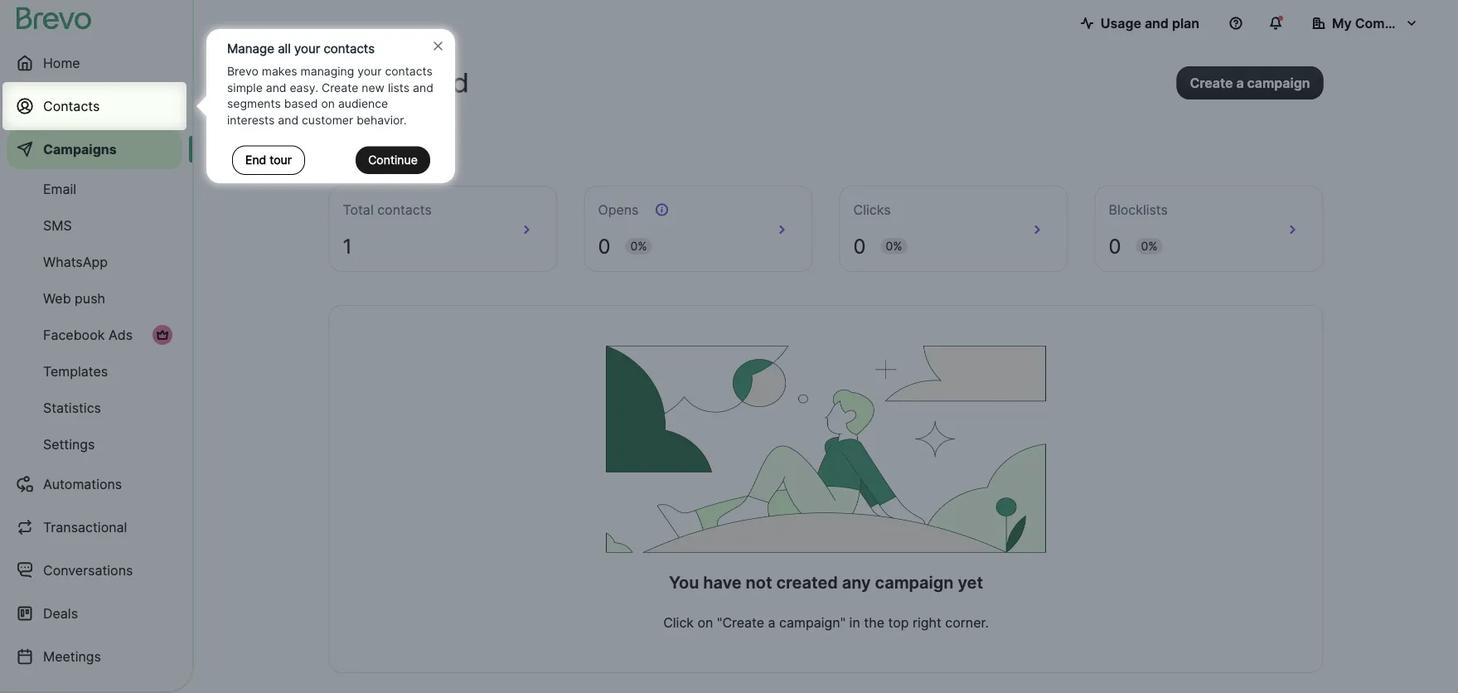 Task type: vqa. For each thing, say whether or not it's contained in the screenshot.
1st 0 from the left
yes



Task type: describe. For each thing, give the bounding box(es) containing it.
dashboard
[[329, 67, 469, 99]]

1 vertical spatial a
[[768, 614, 776, 630]]

blocklists
[[1109, 201, 1168, 218]]

transactional link
[[7, 507, 182, 547]]

now
[[420, 124, 447, 141]]

my
[[1332, 15, 1352, 31]]

contacts
[[43, 98, 100, 114]]

sms
[[43, 217, 72, 233]]

top
[[888, 614, 909, 630]]

0% for clicks
[[886, 239, 902, 253]]

0 for clicks
[[853, 234, 866, 258]]

0 for blocklists
[[1109, 234, 1121, 258]]

ads
[[108, 327, 133, 343]]

campaigns
[[43, 141, 117, 157]]

web push
[[43, 290, 105, 306]]

web
[[43, 290, 71, 306]]

meetings
[[43, 648, 101, 664]]

total contacts
[[343, 201, 432, 218]]

left___rvooi image
[[156, 328, 169, 342]]

statistics
[[43, 400, 101, 416]]

plan
[[1172, 15, 1200, 31]]

the
[[864, 614, 885, 630]]

usage and plan
[[1101, 15, 1200, 31]]

facebook ads
[[43, 327, 133, 343]]

0 horizontal spatial campaign
[[875, 572, 954, 593]]

opens
[[598, 201, 639, 218]]

0% for blocklists
[[1141, 239, 1158, 253]]

click
[[663, 614, 694, 630]]

you have not created any campaign yet
[[669, 572, 983, 593]]

any
[[842, 572, 871, 593]]

campaign inside button
[[1247, 75, 1310, 91]]

total
[[343, 201, 374, 218]]

"create
[[717, 614, 764, 630]]

my company
[[1332, 15, 1416, 31]]

settings
[[43, 436, 95, 452]]

campaigns link
[[7, 129, 182, 169]]

templates link
[[7, 355, 182, 388]]

1 0% from the left
[[630, 239, 647, 253]]

statistics link
[[7, 391, 182, 424]]

contacts
[[377, 201, 432, 218]]



Task type: locate. For each thing, give the bounding box(es) containing it.
a
[[1236, 75, 1244, 91], [768, 614, 776, 630]]

1 horizontal spatial 0%
[[886, 239, 902, 253]]

contacts link
[[7, 86, 182, 126]]

web push link
[[7, 282, 182, 315]]

a right ""create"
[[768, 614, 776, 630]]

2 0% from the left
[[886, 239, 902, 253]]

0
[[598, 234, 611, 258], [853, 234, 866, 258], [1109, 234, 1121, 258]]

company
[[1355, 15, 1416, 31]]

in
[[849, 614, 860, 630]]

a inside button
[[1236, 75, 1244, 91]]

0% down clicks
[[886, 239, 902, 253]]

conversations link
[[7, 550, 182, 590]]

campaign"
[[779, 614, 846, 630]]

click on "create a campaign" in the top right corner.
[[663, 614, 989, 630]]

and
[[1145, 15, 1169, 31]]

campaign up right
[[875, 572, 954, 593]]

clicks
[[853, 201, 891, 218]]

whatsapp
[[43, 254, 108, 270]]

0% down blocklists at the right of the page
[[1141, 239, 1158, 253]]

0 down blocklists at the right of the page
[[1109, 234, 1121, 258]]

1 0 from the left
[[598, 234, 611, 258]]

recalculate
[[342, 124, 417, 141]]

3 0% from the left
[[1141, 239, 1158, 253]]

corner.
[[945, 614, 989, 630]]

right
[[913, 614, 942, 630]]

my company button
[[1299, 7, 1432, 40]]

templates
[[43, 363, 108, 379]]

deals
[[43, 605, 78, 621]]

create
[[1190, 75, 1233, 91]]

1 horizontal spatial a
[[1236, 75, 1244, 91]]

email
[[43, 181, 76, 197]]

sms link
[[7, 209, 182, 242]]

1
[[343, 234, 352, 258]]

yet
[[958, 572, 983, 593]]

1 horizontal spatial 0
[[853, 234, 866, 258]]

2 0 from the left
[[853, 234, 866, 258]]

home link
[[7, 43, 182, 83]]

1 vertical spatial campaign
[[875, 572, 954, 593]]

facebook ads link
[[7, 318, 182, 351]]

0 down clicks
[[853, 234, 866, 258]]

0 horizontal spatial a
[[768, 614, 776, 630]]

email link
[[7, 172, 182, 206]]

push
[[75, 290, 105, 306]]

0% down opens
[[630, 239, 647, 253]]

whatsapp link
[[7, 245, 182, 279]]

not
[[746, 572, 772, 593]]

1 horizontal spatial campaign
[[1247, 75, 1310, 91]]

campaign
[[1247, 75, 1310, 91], [875, 572, 954, 593]]

home
[[43, 55, 80, 71]]

0 vertical spatial campaign
[[1247, 75, 1310, 91]]

create a campaign
[[1190, 75, 1310, 91]]

usage and plan button
[[1067, 7, 1213, 40]]

recalculate now
[[342, 124, 447, 141]]

automations
[[43, 476, 122, 492]]

2 horizontal spatial 0
[[1109, 234, 1121, 258]]

have
[[703, 572, 742, 593]]

automations link
[[7, 464, 182, 504]]

recalculate now button
[[335, 119, 454, 146]]

facebook
[[43, 327, 105, 343]]

settings link
[[7, 428, 182, 461]]

usage
[[1101, 15, 1141, 31]]

0%
[[630, 239, 647, 253], [886, 239, 902, 253], [1141, 239, 1158, 253]]

0 horizontal spatial 0%
[[630, 239, 647, 253]]

deals link
[[7, 594, 182, 633]]

on
[[698, 614, 713, 630]]

3 0 from the left
[[1109, 234, 1121, 258]]

0 vertical spatial a
[[1236, 75, 1244, 91]]

meetings link
[[7, 637, 182, 676]]

transactional
[[43, 519, 127, 535]]

2 horizontal spatial 0%
[[1141, 239, 1158, 253]]

you
[[669, 572, 699, 593]]

0 down opens
[[598, 234, 611, 258]]

created
[[776, 572, 838, 593]]

campaign right create
[[1247, 75, 1310, 91]]

create a campaign button
[[1177, 66, 1323, 99]]

conversations
[[43, 562, 133, 578]]

a right create
[[1236, 75, 1244, 91]]

0 horizontal spatial 0
[[598, 234, 611, 258]]



